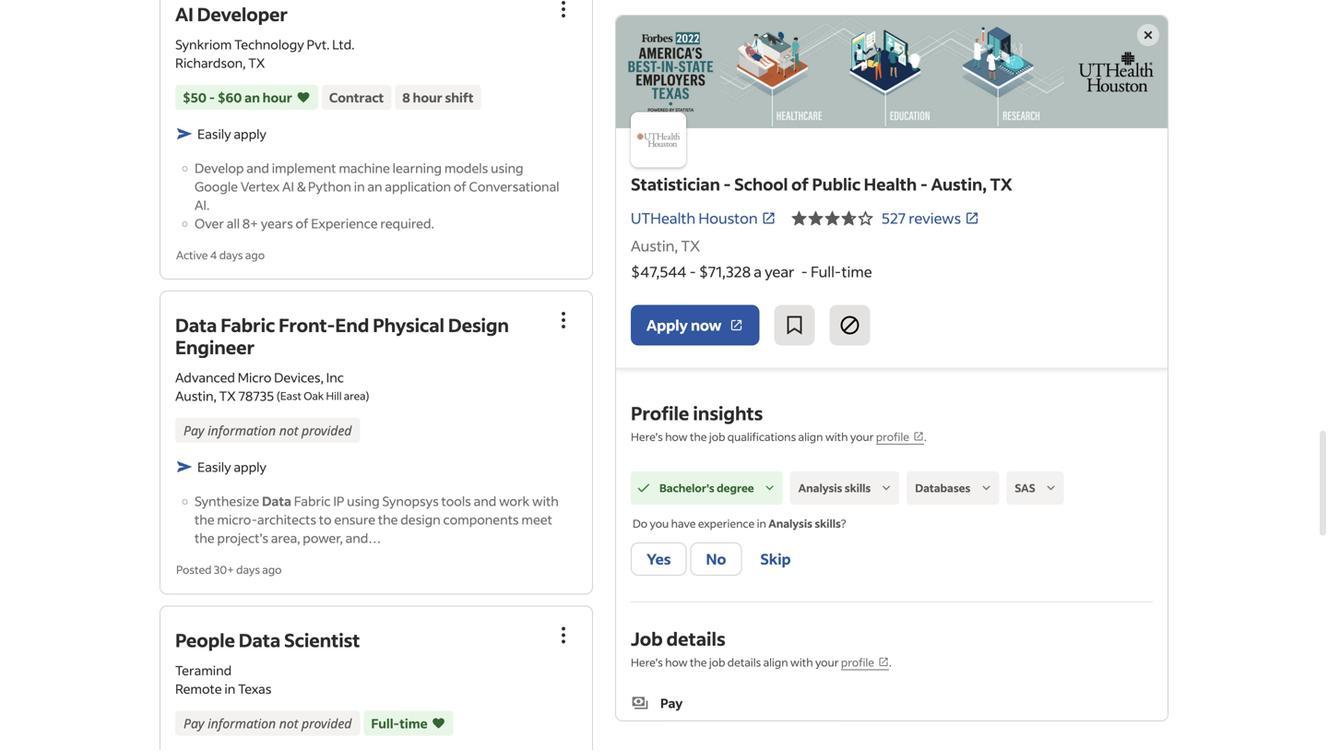 Task type: locate. For each thing, give the bounding box(es) containing it.
provided for front-
[[302, 422, 352, 439]]

in inside "develop and implement machine learning models using google vertex ai & python in an application of conversational ai. over all 8+ years of experience required."
[[354, 178, 365, 195]]

austin, up the reviews
[[932, 174, 987, 195]]

and up vertex
[[247, 160, 269, 176]]

ai up synkriom
[[175, 2, 194, 26]]

pay information not provided down ( at bottom
[[184, 422, 352, 439]]

1 missing qualification image from the left
[[978, 480, 995, 496]]

data for synthesize
[[262, 493, 292, 510]]

4
[[210, 248, 217, 262]]

2 horizontal spatial with
[[826, 430, 849, 444]]

data up advanced
[[175, 313, 217, 337]]

job actions for data fabric front-end physical design engineer is collapsed image
[[553, 309, 575, 332]]

meet
[[522, 511, 553, 528]]

0 vertical spatial analysis
[[799, 481, 843, 495]]

your
[[851, 430, 874, 444], [816, 655, 839, 670]]

tx
[[248, 55, 265, 71], [991, 174, 1013, 195], [681, 236, 701, 255], [219, 388, 236, 404]]

job
[[631, 627, 663, 651]]

1 horizontal spatial of
[[454, 178, 467, 195]]

fabric inside fabric ip using synopsys tools and work with the micro-architects to ensure the design components meet the project's area, power, and…
[[294, 493, 331, 510]]

1 vertical spatial job
[[710, 655, 726, 670]]

easily apply for ai developer
[[197, 126, 267, 142]]

analysis up skip at right bottom
[[769, 516, 813, 531]]

$71,328
[[699, 262, 751, 281]]

0 vertical spatial profile
[[877, 430, 910, 444]]

$60
[[218, 89, 242, 106]]

1 horizontal spatial and
[[474, 493, 497, 510]]

- for $50 - $60 an hour
[[209, 89, 215, 106]]

architects
[[257, 511, 317, 528]]

0 vertical spatial job
[[710, 430, 726, 444]]

1 vertical spatial details
[[728, 655, 762, 670]]

1 vertical spatial ai
[[282, 178, 294, 195]]

using inside fabric ip using synopsys tools and work with the micro-architects to ensure the design components meet the project's area, power, and…
[[347, 493, 380, 510]]

1 vertical spatial using
[[347, 493, 380, 510]]

here's down "profile" at the bottom of the page
[[631, 430, 663, 444]]

provided left full-time
[[302, 715, 352, 732]]

austin,
[[932, 174, 987, 195], [631, 236, 678, 255], [175, 388, 217, 404]]

matches your preference image left contract at the left
[[296, 88, 311, 107]]

1 horizontal spatial in
[[354, 178, 365, 195]]

easily apply up synthesize
[[197, 459, 267, 475]]

how down "profile" at the bottom of the page
[[666, 430, 688, 444]]

easily up develop
[[197, 126, 231, 142]]

yes
[[647, 550, 671, 569]]

1 horizontal spatial ai
[[282, 178, 294, 195]]

uthealth houston logo image
[[616, 16, 1168, 128], [631, 112, 687, 167]]

0 vertical spatial here's
[[631, 430, 663, 444]]

tx inside the advanced micro devices, inc austin, tx 78735 ( east oak hill area )
[[219, 388, 236, 404]]

1 vertical spatial skills
[[815, 516, 841, 531]]

0 vertical spatial and
[[247, 160, 269, 176]]

0 horizontal spatial your
[[816, 655, 839, 670]]

in right experience at the right bottom
[[757, 516, 767, 531]]

0 vertical spatial in
[[354, 178, 365, 195]]

0 vertical spatial your
[[851, 430, 874, 444]]

1 not from the top
[[279, 422, 298, 439]]

pay information not provided for fabric
[[184, 422, 352, 439]]

pay down advanced
[[184, 422, 204, 439]]

1 vertical spatial an
[[368, 178, 383, 195]]

1 vertical spatial fabric
[[294, 493, 331, 510]]

1 vertical spatial apply
[[234, 459, 267, 475]]

provided
[[302, 422, 352, 439], [302, 715, 352, 732]]

0 horizontal spatial an
[[245, 89, 260, 106]]

align for profile insights
[[799, 430, 824, 444]]

years
[[261, 215, 293, 232]]

2 provided from the top
[[302, 715, 352, 732]]

of
[[792, 174, 809, 195], [454, 178, 467, 195], [296, 215, 309, 232]]

0 vertical spatial not
[[279, 422, 298, 439]]

tx inside synkriom technology pvt. ltd. richardson, tx
[[248, 55, 265, 71]]

using up ensure
[[347, 493, 380, 510]]

models
[[445, 160, 488, 176]]

pay for data fabric front-end physical design engineer
[[184, 422, 204, 439]]

0 vertical spatial fabric
[[221, 313, 275, 337]]

ai
[[175, 2, 194, 26], [282, 178, 294, 195]]

ai developer button
[[175, 2, 288, 26]]

days for ai developer
[[219, 248, 243, 262]]

1 vertical spatial here's
[[631, 655, 663, 670]]

matching qualification image
[[636, 480, 652, 496]]

527 reviews
[[882, 209, 962, 228]]

not
[[279, 422, 298, 439], [279, 715, 298, 732]]

1 horizontal spatial missing qualification image
[[1043, 480, 1060, 496]]

skills left missing qualification icon
[[845, 481, 871, 495]]

0 vertical spatial align
[[799, 430, 824, 444]]

1 horizontal spatial align
[[799, 430, 824, 444]]

2 job from the top
[[710, 655, 726, 670]]

0 horizontal spatial hour
[[263, 89, 292, 106]]

in left texas
[[225, 681, 236, 697]]

0 vertical spatial easily
[[197, 126, 231, 142]]

1 vertical spatial provided
[[302, 715, 352, 732]]

public
[[813, 174, 861, 195]]

. for insights
[[925, 430, 927, 444]]

here's
[[631, 430, 663, 444], [631, 655, 663, 670]]

1 information from the top
[[208, 422, 276, 439]]

easily apply up develop
[[197, 126, 267, 142]]

2 information from the top
[[208, 715, 276, 732]]

analysis skills
[[799, 481, 871, 495]]

days right 4
[[219, 248, 243, 262]]

job for details
[[710, 655, 726, 670]]

2 here's from the top
[[631, 655, 663, 670]]

1 vertical spatial information
[[208, 715, 276, 732]]

0 horizontal spatial austin,
[[175, 388, 217, 404]]

1 vertical spatial pay information not provided
[[184, 715, 352, 732]]

pay information not provided down texas
[[184, 715, 352, 732]]

an right $60
[[245, 89, 260, 106]]

. for details
[[890, 655, 892, 670]]

how down job details
[[666, 655, 688, 670]]

people data scientist
[[175, 628, 360, 652]]

with for profile insights
[[826, 430, 849, 444]]

1 vertical spatial easily apply
[[197, 459, 267, 475]]

missing qualification image
[[978, 480, 995, 496], [1043, 480, 1060, 496]]

end
[[335, 313, 369, 337]]

austin, down advanced
[[175, 388, 217, 404]]

0 horizontal spatial matches your preference image
[[296, 88, 311, 107]]

1 here's from the top
[[631, 430, 663, 444]]

0 horizontal spatial fabric
[[221, 313, 275, 337]]

1 vertical spatial profile link
[[842, 655, 890, 671]]

the down synthesize
[[195, 511, 215, 528]]

micro-
[[217, 511, 257, 528]]

in inside "teramind remote in texas"
[[225, 681, 236, 697]]

the down synopsys
[[378, 511, 398, 528]]

year
[[765, 262, 795, 281]]

work
[[499, 493, 530, 510]]

2 missing qualification image from the left
[[1043, 480, 1060, 496]]

skills down analysis skills
[[815, 516, 841, 531]]

east
[[280, 389, 302, 403]]

1 horizontal spatial skills
[[845, 481, 871, 495]]

synopsys
[[382, 493, 439, 510]]

profile link for job details
[[842, 655, 890, 671]]

you
[[650, 516, 669, 531]]

$50
[[183, 89, 207, 106]]

1 horizontal spatial .
[[925, 430, 927, 444]]

0 vertical spatial pay information not provided
[[184, 422, 352, 439]]

and up components
[[474, 493, 497, 510]]

missing qualification image left sas
[[978, 480, 995, 496]]

0 horizontal spatial and
[[247, 160, 269, 176]]

0 vertical spatial time
[[842, 262, 873, 281]]

profile link
[[877, 430, 925, 445], [842, 655, 890, 671]]

hour
[[263, 89, 292, 106], [413, 89, 443, 106]]

1 how from the top
[[666, 430, 688, 444]]

1 vertical spatial your
[[816, 655, 839, 670]]

1 vertical spatial full-
[[371, 715, 400, 732]]

easily up synthesize
[[197, 459, 231, 475]]

do
[[633, 516, 648, 531]]

of left the public at the right
[[792, 174, 809, 195]]

0 vertical spatial .
[[925, 430, 927, 444]]

0 vertical spatial information
[[208, 422, 276, 439]]

with for job details
[[791, 655, 814, 670]]

not interested image
[[839, 314, 861, 336]]

1 provided from the top
[[302, 422, 352, 439]]

uthealth
[[631, 209, 696, 228]]

1 apply from the top
[[234, 126, 267, 142]]

texas
[[238, 681, 272, 697]]

days right 30+ at the bottom left
[[236, 563, 260, 577]]

easily
[[197, 126, 231, 142], [197, 459, 231, 475]]

0 vertical spatial details
[[667, 627, 726, 651]]

1 vertical spatial profile
[[842, 655, 875, 670]]

1 job from the top
[[710, 430, 726, 444]]

information
[[208, 422, 276, 439], [208, 715, 276, 732]]

matches your preference image for $50 - $60 an hour
[[296, 88, 311, 107]]

0 horizontal spatial time
[[400, 715, 428, 732]]

provided down hill
[[302, 422, 352, 439]]

design
[[401, 511, 441, 528]]

hour down synkriom technology pvt. ltd. richardson, tx
[[263, 89, 292, 106]]

- up houston
[[724, 174, 731, 195]]

-
[[209, 89, 215, 106], [724, 174, 731, 195], [921, 174, 928, 195], [690, 262, 697, 281], [802, 262, 808, 281]]

1 vertical spatial with
[[532, 493, 559, 510]]

details
[[667, 627, 726, 651], [728, 655, 762, 670]]

1 easily apply from the top
[[197, 126, 267, 142]]

profile
[[631, 401, 690, 425]]

data up architects
[[262, 493, 292, 510]]

of right "years"
[[296, 215, 309, 232]]

develop
[[195, 160, 244, 176]]

)
[[366, 389, 369, 403]]

developer
[[197, 2, 288, 26]]

ago down 8+
[[245, 248, 265, 262]]

2 horizontal spatial of
[[792, 174, 809, 195]]

2 pay information not provided from the top
[[184, 715, 352, 732]]

of down models
[[454, 178, 467, 195]]

ip
[[333, 493, 345, 510]]

1 horizontal spatial fabric
[[294, 493, 331, 510]]

days
[[219, 248, 243, 262], [236, 563, 260, 577]]

job down insights
[[710, 430, 726, 444]]

0 vertical spatial matches your preference image
[[296, 88, 311, 107]]

posted
[[176, 563, 212, 577]]

information down texas
[[208, 715, 276, 732]]

not down 'east' at the left bottom
[[279, 422, 298, 439]]

time
[[842, 262, 873, 281], [400, 715, 428, 732]]

insights
[[693, 401, 763, 425]]

over
[[195, 215, 224, 232]]

527 reviews link
[[882, 209, 980, 228]]

here's for job
[[631, 655, 663, 670]]

profile
[[877, 430, 910, 444], [842, 655, 875, 670]]

information for fabric
[[208, 422, 276, 439]]

1 vertical spatial easily
[[197, 459, 231, 475]]

0 vertical spatial how
[[666, 430, 688, 444]]

data up texas
[[239, 628, 281, 652]]

0 horizontal spatial using
[[347, 493, 380, 510]]

1 horizontal spatial your
[[851, 430, 874, 444]]

easily for ai developer
[[197, 126, 231, 142]]

apply down $50 - $60 an hour
[[234, 126, 267, 142]]

0 horizontal spatial missing qualification image
[[978, 480, 995, 496]]

job down job details
[[710, 655, 726, 670]]

easily for data fabric front-end physical design engineer
[[197, 459, 231, 475]]

remote
[[175, 681, 222, 697]]

ensure
[[334, 511, 376, 528]]

devices,
[[274, 369, 324, 386]]

apply up synthesize data
[[234, 459, 267, 475]]

missing qualification image inside sas button
[[1043, 480, 1060, 496]]

engineer
[[175, 335, 255, 359]]

0 vertical spatial pay
[[184, 422, 204, 439]]

here's for profile
[[631, 430, 663, 444]]

statistician
[[631, 174, 721, 195]]

0 vertical spatial full-
[[811, 262, 842, 281]]

0 horizontal spatial full-
[[371, 715, 400, 732]]

1 vertical spatial ago
[[262, 563, 282, 577]]

skills inside button
[[845, 481, 871, 495]]

2 apply from the top
[[234, 459, 267, 475]]

3.8 out of 5 stars image
[[792, 207, 875, 229]]

pay for people data scientist
[[184, 715, 204, 732]]

project's
[[217, 530, 269, 547]]

conversational
[[469, 178, 560, 195]]

0 horizontal spatial ai
[[175, 2, 194, 26]]

austin, up $47,544
[[631, 236, 678, 255]]

0 horizontal spatial in
[[225, 681, 236, 697]]

ai left &
[[282, 178, 294, 195]]

0 horizontal spatial .
[[890, 655, 892, 670]]

data inside the data fabric front-end physical design engineer
[[175, 313, 217, 337]]

pay down 'remote'
[[184, 715, 204, 732]]

1 horizontal spatial an
[[368, 178, 383, 195]]

1 vertical spatial align
[[764, 655, 789, 670]]

0 vertical spatial ago
[[245, 248, 265, 262]]

0 vertical spatial ai
[[175, 2, 194, 26]]

1 pay information not provided from the top
[[184, 422, 352, 439]]

missing qualification image inside the databases button
[[978, 480, 995, 496]]

sas button
[[1007, 472, 1065, 505]]

0 vertical spatial apply
[[234, 126, 267, 142]]

austin, tx
[[631, 236, 701, 255]]

analysis skills button
[[791, 472, 900, 505]]

2 how from the top
[[666, 655, 688, 670]]

fabric up to
[[294, 493, 331, 510]]

matches your preference image
[[296, 88, 311, 107], [432, 714, 446, 733]]

1 horizontal spatial profile
[[877, 430, 910, 444]]

- left "$71,328"
[[690, 262, 697, 281]]

2 vertical spatial austin,
[[175, 388, 217, 404]]

1 horizontal spatial hour
[[413, 89, 443, 106]]

ago down the area,
[[262, 563, 282, 577]]

1 horizontal spatial details
[[728, 655, 762, 670]]

information down 78735
[[208, 422, 276, 439]]

2 vertical spatial data
[[239, 628, 281, 652]]

pay down job details
[[661, 695, 683, 712]]

statistician - school of public health - austin, tx
[[631, 174, 1013, 195]]

profile for job details
[[842, 655, 875, 670]]

1 vertical spatial time
[[400, 715, 428, 732]]

with
[[826, 430, 849, 444], [532, 493, 559, 510], [791, 655, 814, 670]]

0 horizontal spatial profile
[[842, 655, 875, 670]]

develop and implement machine learning models using google vertex ai & python in an application of conversational ai. over all 8+ years of experience required.
[[195, 160, 560, 232]]

1 vertical spatial days
[[236, 563, 260, 577]]

how
[[666, 430, 688, 444], [666, 655, 688, 670]]

missing qualification image right sas
[[1043, 480, 1060, 496]]

2 vertical spatial pay
[[184, 715, 204, 732]]

1 horizontal spatial matches your preference image
[[432, 714, 446, 733]]

fabric up "micro"
[[221, 313, 275, 337]]

2 not from the top
[[279, 715, 298, 732]]

analysis
[[799, 481, 843, 495], [769, 516, 813, 531]]

&
[[297, 178, 306, 195]]

not down 'people data scientist'
[[279, 715, 298, 732]]

1 easily from the top
[[197, 126, 231, 142]]

- right health
[[921, 174, 928, 195]]

1 vertical spatial matches your preference image
[[432, 714, 446, 733]]

matches your preference image right full-time
[[432, 714, 446, 733]]

1 vertical spatial not
[[279, 715, 298, 732]]

1 vertical spatial austin,
[[631, 236, 678, 255]]

1 vertical spatial in
[[757, 516, 767, 531]]

close job details image
[[1138, 24, 1160, 46]]

using up conversational
[[491, 160, 524, 176]]

here's down 'job'
[[631, 655, 663, 670]]

in down machine
[[354, 178, 365, 195]]

0 vertical spatial days
[[219, 248, 243, 262]]

0 vertical spatial profile link
[[877, 430, 925, 445]]

and inside fabric ip using synopsys tools and work with the micro-architects to ensure the design components meet the project's area, power, and…
[[474, 493, 497, 510]]

0 vertical spatial with
[[826, 430, 849, 444]]

an
[[245, 89, 260, 106], [368, 178, 383, 195]]

1 horizontal spatial with
[[791, 655, 814, 670]]

1 horizontal spatial using
[[491, 160, 524, 176]]

1 vertical spatial .
[[890, 655, 892, 670]]

no
[[706, 550, 727, 569]]

analysis up the ?
[[799, 481, 843, 495]]

an down machine
[[368, 178, 383, 195]]

1 horizontal spatial full-
[[811, 262, 842, 281]]

hour right 8
[[413, 89, 443, 106]]

profile link for profile insights
[[877, 430, 925, 445]]

.
[[925, 430, 927, 444], [890, 655, 892, 670]]

active 4 days ago
[[176, 248, 265, 262]]

2 easily apply from the top
[[197, 459, 267, 475]]

2 easily from the top
[[197, 459, 231, 475]]

and
[[247, 160, 269, 176], [474, 493, 497, 510]]

information for data
[[208, 715, 276, 732]]

0 horizontal spatial align
[[764, 655, 789, 670]]

0 horizontal spatial skills
[[815, 516, 841, 531]]

- right the $50
[[209, 89, 215, 106]]



Task type: describe. For each thing, give the bounding box(es) containing it.
hill
[[326, 389, 342, 403]]

the down profile insights
[[690, 430, 707, 444]]

apply now
[[647, 316, 722, 335]]

google
[[195, 178, 238, 195]]

ago for data fabric front-end physical design engineer
[[262, 563, 282, 577]]

skip button
[[746, 543, 806, 576]]

oak
[[304, 389, 324, 403]]

do you have experience in analysis skills ?
[[633, 516, 847, 531]]

apply
[[647, 316, 688, 335]]

a
[[754, 262, 762, 281]]

physical
[[373, 313, 445, 337]]

learning
[[393, 160, 442, 176]]

job actions for people data scientist is collapsed image
[[553, 624, 575, 646]]

shift
[[445, 89, 474, 106]]

inc
[[326, 369, 344, 386]]

required.
[[381, 215, 435, 232]]

?
[[841, 516, 847, 531]]

now
[[691, 316, 722, 335]]

using inside "develop and implement machine learning models using google vertex ai & python in an application of conversational ai. over all 8+ years of experience required."
[[491, 160, 524, 176]]

- right year on the top right of page
[[802, 262, 808, 281]]

provided for scientist
[[302, 715, 352, 732]]

uthealth houston link
[[631, 207, 777, 229]]

teramind
[[175, 662, 232, 679]]

$47,544 - $71,328 a year - full-time
[[631, 262, 873, 281]]

an inside "develop and implement machine learning models using google vertex ai & python in an application of conversational ai. over all 8+ years of experience required."
[[368, 178, 383, 195]]

power,
[[303, 530, 343, 547]]

technology
[[234, 36, 304, 53]]

scientist
[[284, 628, 360, 652]]

advanced micro devices, inc austin, tx 78735 ( east oak hill area )
[[175, 369, 369, 404]]

job for insights
[[710, 430, 726, 444]]

and inside "develop and implement machine learning models using google vertex ai & python in an application of conversational ai. over all 8+ years of experience required."
[[247, 160, 269, 176]]

the down job details
[[690, 655, 707, 670]]

contract
[[329, 89, 384, 106]]

fabric ip using synopsys tools and work with the micro-architects to ensure the design components meet the project's area, power, and…
[[195, 493, 559, 547]]

8
[[403, 89, 410, 106]]

no button
[[691, 543, 742, 576]]

posted 30+ days ago
[[176, 563, 282, 577]]

- for statistician - school of public health - austin, tx
[[724, 174, 731, 195]]

advanced
[[175, 369, 235, 386]]

health
[[864, 174, 918, 195]]

active
[[176, 248, 208, 262]]

to
[[319, 511, 332, 528]]

analysis inside analysis skills button
[[799, 481, 843, 495]]

job details
[[631, 627, 726, 651]]

1 vertical spatial pay
[[661, 695, 683, 712]]

area
[[344, 389, 366, 403]]

2 horizontal spatial austin,
[[932, 174, 987, 195]]

databases button
[[907, 472, 1000, 505]]

your for job details
[[816, 655, 839, 670]]

houston
[[699, 209, 758, 228]]

not for scientist
[[279, 715, 298, 732]]

synthesize data
[[195, 493, 292, 510]]

save this job image
[[784, 314, 806, 336]]

application
[[385, 178, 451, 195]]

- for $47,544 - $71,328 a year - full-time
[[690, 262, 697, 281]]

implement
[[272, 160, 336, 176]]

synkriom technology pvt. ltd. richardson, tx
[[175, 36, 355, 71]]

apply for data fabric front-end physical design engineer
[[234, 459, 267, 475]]

8+
[[243, 215, 258, 232]]

$50 - $60 an hour
[[183, 89, 292, 106]]

1 vertical spatial analysis
[[769, 516, 813, 531]]

data for people
[[239, 628, 281, 652]]

have
[[671, 516, 696, 531]]

experience
[[698, 516, 755, 531]]

design
[[448, 313, 509, 337]]

data fabric front-end physical design engineer
[[175, 313, 509, 359]]

missing qualification image for sas
[[1043, 480, 1060, 496]]

easily apply for data fabric front-end physical design engineer
[[197, 459, 267, 475]]

(
[[277, 389, 280, 403]]

2 hour from the left
[[413, 89, 443, 106]]

matches your preference image for full-time
[[432, 714, 446, 733]]

uthealth houston
[[631, 209, 758, 228]]

bachelor's degree button
[[631, 472, 783, 505]]

profile insights
[[631, 401, 763, 425]]

days for data fabric front-end physical design engineer
[[236, 563, 260, 577]]

1 hour from the left
[[263, 89, 292, 106]]

2 horizontal spatial in
[[757, 516, 767, 531]]

pvt.
[[307, 36, 330, 53]]

degree
[[717, 481, 755, 495]]

bachelor's
[[660, 481, 715, 495]]

profile for profile insights
[[877, 430, 910, 444]]

missing qualification image for databases
[[978, 480, 995, 496]]

ago for ai developer
[[245, 248, 265, 262]]

people
[[175, 628, 235, 652]]

with inside fabric ip using synopsys tools and work with the micro-architects to ensure the design components meet the project's area, power, and…
[[532, 493, 559, 510]]

and…
[[346, 530, 381, 547]]

databases
[[916, 481, 971, 495]]

pay information not provided for data
[[184, 715, 352, 732]]

python
[[308, 178, 352, 195]]

reviews
[[909, 209, 962, 228]]

austin, inside the advanced micro devices, inc austin, tx 78735 ( east oak hill area )
[[175, 388, 217, 404]]

people data scientist button
[[175, 628, 360, 652]]

all
[[227, 215, 240, 232]]

ltd.
[[332, 36, 355, 53]]

richardson,
[[175, 55, 246, 71]]

8 hour shift
[[403, 89, 474, 106]]

1 horizontal spatial austin,
[[631, 236, 678, 255]]

how for job
[[666, 655, 688, 670]]

missing qualification image
[[879, 480, 895, 496]]

30+
[[214, 563, 234, 577]]

machine
[[339, 160, 390, 176]]

0 horizontal spatial of
[[296, 215, 309, 232]]

not for front-
[[279, 422, 298, 439]]

synkriom
[[175, 36, 232, 53]]

qualifications
[[728, 430, 797, 444]]

how for profile
[[666, 430, 688, 444]]

the up posted
[[195, 530, 215, 547]]

apply for ai developer
[[234, 126, 267, 142]]

matching qualification image
[[762, 480, 779, 496]]

experience
[[311, 215, 378, 232]]

align for job details
[[764, 655, 789, 670]]

fabric inside the data fabric front-end physical design engineer
[[221, 313, 275, 337]]

here's how the job details align with your
[[631, 655, 842, 670]]

vertex
[[241, 178, 280, 195]]

your for profile insights
[[851, 430, 874, 444]]

job actions for ai developer is collapsed image
[[553, 0, 575, 20]]

front-
[[279, 313, 335, 337]]

ai inside "develop and implement machine learning models using google vertex ai & python in an application of conversational ai. over all 8+ years of experience required."
[[282, 178, 294, 195]]

1 horizontal spatial time
[[842, 262, 873, 281]]

527
[[882, 209, 906, 228]]

0 vertical spatial an
[[245, 89, 260, 106]]

micro
[[238, 369, 272, 386]]

0 horizontal spatial details
[[667, 627, 726, 651]]

data fabric front-end physical design engineer button
[[175, 313, 509, 359]]



Task type: vqa. For each thing, say whether or not it's contained in the screenshot.
Yes
yes



